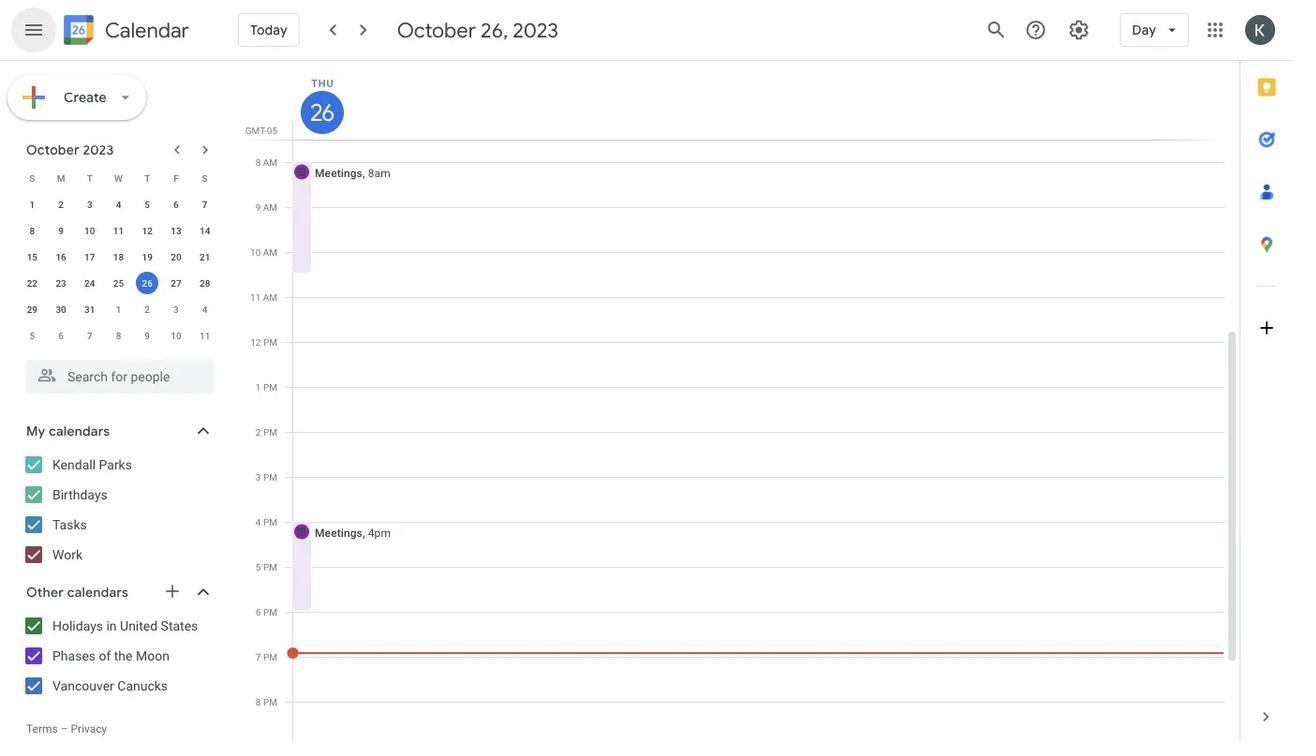 Task type: locate. For each thing, give the bounding box(es) containing it.
2 vertical spatial 1
[[256, 382, 261, 393]]

10 inside 26 grid
[[250, 247, 261, 258]]

12 down the 11 am
[[251, 337, 261, 348]]

1 meetings from the top
[[315, 166, 363, 180]]

1 am from the top
[[263, 157, 277, 168]]

9 up "16" element
[[58, 225, 64, 236]]

3 up 10 'element'
[[87, 199, 92, 210]]

2 horizontal spatial 11
[[250, 292, 261, 303]]

pm for 3 pm
[[263, 472, 277, 483]]

17 element
[[79, 246, 101, 268]]

calendars inside dropdown button
[[67, 584, 128, 601]]

my calendars button
[[4, 416, 232, 446]]

12 element
[[136, 219, 159, 242]]

am up 12 pm
[[263, 292, 277, 303]]

9 am
[[256, 202, 277, 213]]

1 horizontal spatial 9
[[145, 330, 150, 341]]

0 vertical spatial 12
[[142, 225, 153, 236]]

8am
[[368, 166, 391, 180]]

1 vertical spatial 11
[[250, 292, 261, 303]]

8 inside 'november 8' element
[[116, 330, 121, 341]]

pm for 4 pm
[[263, 517, 277, 528]]

11 inside 11 element
[[113, 225, 124, 236]]

pm
[[263, 337, 277, 348], [263, 382, 277, 393], [263, 427, 277, 438], [263, 472, 277, 483], [263, 517, 277, 528], [263, 561, 277, 573], [263, 606, 277, 618], [263, 651, 277, 663], [263, 696, 277, 708]]

october
[[397, 17, 476, 43], [26, 142, 80, 158]]

21 element
[[194, 246, 216, 268]]

11 for 11 element
[[113, 225, 124, 236]]

, left 8am
[[363, 166, 365, 180]]

1 horizontal spatial t
[[145, 172, 150, 184]]

6 up the 7 pm
[[256, 606, 261, 618]]

4 for november 4 element at the top of the page
[[202, 304, 208, 315]]

7 inside 26 grid
[[256, 651, 261, 663]]

terms – privacy
[[26, 723, 107, 736]]

4 pm from the top
[[263, 472, 277, 483]]

3 up 4 pm
[[256, 472, 261, 483]]

1 horizontal spatial 26
[[310, 98, 333, 127]]

calendars for my calendars
[[49, 423, 110, 439]]

1 vertical spatial october
[[26, 142, 80, 158]]

row up 11 element
[[18, 165, 219, 191]]

pm for 8 pm
[[263, 696, 277, 708]]

3 for 3 pm
[[256, 472, 261, 483]]

1 vertical spatial 26
[[142, 277, 153, 289]]

1 for 1 pm
[[256, 382, 261, 393]]

1 horizontal spatial 11
[[200, 330, 210, 341]]

1 vertical spatial 2023
[[83, 142, 114, 158]]

12 inside 26 grid
[[251, 337, 261, 348]]

create
[[64, 89, 107, 105]]

2 down 1 pm
[[256, 427, 261, 438]]

28 element
[[194, 272, 216, 294]]

7 up the 14 element at the top left
[[202, 199, 208, 210]]

10 am
[[250, 247, 277, 258]]

0 horizontal spatial t
[[87, 172, 93, 184]]

7 pm from the top
[[263, 606, 277, 618]]

8 pm
[[256, 696, 277, 708]]

12 inside october 2023 grid
[[142, 225, 153, 236]]

2 vertical spatial 9
[[145, 330, 150, 341]]

9 down november 2 element
[[145, 330, 150, 341]]

11 element
[[107, 219, 130, 242]]

gmt-
[[245, 125, 267, 136]]

7 up "8 pm"
[[256, 651, 261, 663]]

1 horizontal spatial 5
[[145, 199, 150, 210]]

1 inside 26 grid
[[256, 382, 261, 393]]

6 down f
[[173, 199, 179, 210]]

2
[[58, 199, 64, 210], [145, 304, 150, 315], [256, 427, 261, 438]]

row
[[18, 165, 219, 191], [18, 191, 219, 217], [18, 217, 219, 244], [18, 244, 219, 270], [18, 270, 219, 296], [18, 296, 219, 322], [18, 322, 219, 349]]

1 vertical spatial 4
[[202, 304, 208, 315]]

0 horizontal spatial 5
[[30, 330, 35, 341]]

calendars
[[49, 423, 110, 439], [67, 584, 128, 601]]

parks
[[99, 457, 132, 472]]

2 vertical spatial 3
[[256, 472, 261, 483]]

0 horizontal spatial 10
[[84, 225, 95, 236]]

10 element
[[79, 219, 101, 242]]

1 horizontal spatial 10
[[171, 330, 181, 341]]

1 horizontal spatial 6
[[173, 199, 179, 210]]

row down w
[[18, 191, 219, 217]]

1 horizontal spatial 3
[[173, 304, 179, 315]]

8
[[256, 157, 261, 168], [30, 225, 35, 236], [116, 330, 121, 341], [256, 696, 261, 708]]

2 horizontal spatial 10
[[250, 247, 261, 258]]

2 pm from the top
[[263, 382, 277, 393]]

2 vertical spatial 7
[[256, 651, 261, 663]]

t
[[87, 172, 93, 184], [145, 172, 150, 184]]

row up 18 element
[[18, 217, 219, 244]]

7 row from the top
[[18, 322, 219, 349]]

2 pm
[[256, 427, 277, 438]]

5 row from the top
[[18, 270, 219, 296]]

9 pm from the top
[[263, 696, 277, 708]]

2 horizontal spatial 7
[[256, 651, 261, 663]]

26, today element
[[136, 272, 159, 294]]

4 down 3 pm
[[256, 517, 261, 528]]

3 am from the top
[[263, 247, 277, 258]]

2 down m
[[58, 199, 64, 210]]

0 horizontal spatial 2
[[58, 199, 64, 210]]

12
[[142, 225, 153, 236], [251, 337, 261, 348]]

3 down 27 element
[[173, 304, 179, 315]]

row up 'november 8' element
[[18, 296, 219, 322]]

2 vertical spatial 4
[[256, 517, 261, 528]]

1 down 12 pm
[[256, 382, 261, 393]]

25
[[113, 277, 124, 289]]

1
[[30, 199, 35, 210], [116, 304, 121, 315], [256, 382, 261, 393]]

calendars up in at left
[[67, 584, 128, 601]]

1 vertical spatial 10
[[250, 247, 261, 258]]

1 row from the top
[[18, 165, 219, 191]]

am down 05
[[263, 157, 277, 168]]

1 horizontal spatial 12
[[251, 337, 261, 348]]

8 for 8 am
[[256, 157, 261, 168]]

1 up 15 element
[[30, 199, 35, 210]]

tab list
[[1241, 61, 1293, 691]]

0 vertical spatial ,
[[363, 166, 365, 180]]

, for 8am
[[363, 166, 365, 180]]

1 vertical spatial 3
[[173, 304, 179, 315]]

0 vertical spatial 2
[[58, 199, 64, 210]]

gmt-05
[[245, 125, 277, 136]]

1 vertical spatial 6
[[58, 330, 64, 341]]

am
[[263, 157, 277, 168], [263, 202, 277, 213], [263, 247, 277, 258], [263, 292, 277, 303]]

2023
[[513, 17, 559, 43], [83, 142, 114, 158]]

pm for 2 pm
[[263, 427, 277, 438]]

t left f
[[145, 172, 150, 184]]

terms link
[[26, 723, 58, 736]]

5
[[145, 199, 150, 210], [30, 330, 35, 341], [256, 561, 261, 573]]

8 pm from the top
[[263, 651, 277, 663]]

0 vertical spatial 1
[[30, 199, 35, 210]]

am down 8 am
[[263, 202, 277, 213]]

5 up 6 pm
[[256, 561, 261, 573]]

9
[[256, 202, 261, 213], [58, 225, 64, 236], [145, 330, 150, 341]]

calendar
[[105, 17, 189, 44]]

other
[[26, 584, 64, 601]]

9 for november 9 element
[[145, 330, 150, 341]]

1 vertical spatial calendars
[[67, 584, 128, 601]]

0 horizontal spatial 6
[[58, 330, 64, 341]]

pm up the 7 pm
[[263, 606, 277, 618]]

6 pm from the top
[[263, 561, 277, 573]]

19 element
[[136, 246, 159, 268]]

11 inside 26 grid
[[250, 292, 261, 303]]

4 up 11 element
[[116, 199, 121, 210]]

1 horizontal spatial 1
[[116, 304, 121, 315]]

1 horizontal spatial s
[[202, 172, 208, 184]]

2 horizontal spatial 9
[[256, 202, 261, 213]]

4 am from the top
[[263, 292, 277, 303]]

pm up "8 pm"
[[263, 651, 277, 663]]

my calendars
[[26, 423, 110, 439]]

create button
[[7, 75, 146, 120]]

21
[[200, 251, 210, 262]]

9 inside 26 grid
[[256, 202, 261, 213]]

work
[[52, 547, 83, 562]]

1 vertical spatial 7
[[87, 330, 92, 341]]

0 horizontal spatial 26
[[142, 277, 153, 289]]

4pm
[[368, 526, 391, 539]]

6 pm
[[256, 606, 277, 618]]

17
[[84, 251, 95, 262]]

11
[[113, 225, 124, 236], [250, 292, 261, 303], [200, 330, 210, 341]]

13 element
[[165, 219, 187, 242]]

8 down the 7 pm
[[256, 696, 261, 708]]

t left w
[[87, 172, 93, 184]]

pm for 6 pm
[[263, 606, 277, 618]]

6 for 6 pm
[[256, 606, 261, 618]]

10 down november 3 element
[[171, 330, 181, 341]]

2 horizontal spatial 6
[[256, 606, 261, 618]]

2 meetings from the top
[[315, 526, 363, 539]]

2 vertical spatial 5
[[256, 561, 261, 573]]

6 inside grid
[[256, 606, 261, 618]]

meetings , 8am
[[315, 166, 391, 180]]

1 pm from the top
[[263, 337, 277, 348]]

6
[[173, 199, 179, 210], [58, 330, 64, 341], [256, 606, 261, 618]]

2 down 26, today element
[[145, 304, 150, 315]]

1 vertical spatial 1
[[116, 304, 121, 315]]

30 element
[[50, 298, 72, 321]]

3 row from the top
[[18, 217, 219, 244]]

2 am from the top
[[263, 202, 277, 213]]

1 horizontal spatial 2
[[145, 304, 150, 315]]

november 4 element
[[194, 298, 216, 321]]

1 vertical spatial 2
[[145, 304, 150, 315]]

november 11 element
[[194, 324, 216, 347]]

1 vertical spatial 12
[[251, 337, 261, 348]]

8 up 15 element
[[30, 225, 35, 236]]

row group
[[18, 191, 219, 349]]

5 inside 26 grid
[[256, 561, 261, 573]]

5 for november 5 element at the left of the page
[[30, 330, 35, 341]]

8 down "gmt-"
[[256, 157, 261, 168]]

pm down 3 pm
[[263, 517, 277, 528]]

2 horizontal spatial 5
[[256, 561, 261, 573]]

2 , from the top
[[363, 526, 365, 539]]

None search field
[[0, 352, 232, 394]]

2 vertical spatial 10
[[171, 330, 181, 341]]

4
[[116, 199, 121, 210], [202, 304, 208, 315], [256, 517, 261, 528]]

23
[[56, 277, 66, 289]]

meetings left 8am
[[315, 166, 363, 180]]

16
[[56, 251, 66, 262]]

18
[[113, 251, 124, 262]]

2 row from the top
[[18, 191, 219, 217]]

tasks
[[52, 517, 87, 532]]

pm for 7 pm
[[263, 651, 277, 663]]

2 vertical spatial 6
[[256, 606, 261, 618]]

2 vertical spatial 11
[[200, 330, 210, 341]]

vancouver
[[52, 678, 114, 694]]

am for 8 am
[[263, 157, 277, 168]]

1 pm
[[256, 382, 277, 393]]

7 inside november 7 element
[[87, 330, 92, 341]]

0 horizontal spatial 12
[[142, 225, 153, 236]]

15
[[27, 251, 38, 262]]

0 vertical spatial meetings
[[315, 166, 363, 180]]

row containing 8
[[18, 217, 219, 244]]

6 row from the top
[[18, 296, 219, 322]]

0 horizontal spatial 3
[[87, 199, 92, 210]]

row containing 15
[[18, 244, 219, 270]]

2 for november 2 element
[[145, 304, 150, 315]]

meetings left 4pm
[[315, 526, 363, 539]]

4 up november 11 element at the top left of the page
[[202, 304, 208, 315]]

pm up 4 pm
[[263, 472, 277, 483]]

4 inside 26 grid
[[256, 517, 261, 528]]

26
[[310, 98, 333, 127], [142, 277, 153, 289]]

0 horizontal spatial 9
[[58, 225, 64, 236]]

0 horizontal spatial 11
[[113, 225, 124, 236]]

0 horizontal spatial 7
[[87, 330, 92, 341]]

5 pm from the top
[[263, 517, 277, 528]]

november 6 element
[[50, 324, 72, 347]]

10 inside 'element'
[[84, 225, 95, 236]]

2 vertical spatial 2
[[256, 427, 261, 438]]

0 vertical spatial 5
[[145, 199, 150, 210]]

12 up 19
[[142, 225, 153, 236]]

1 t from the left
[[87, 172, 93, 184]]

11 up 18
[[113, 225, 124, 236]]

0 vertical spatial 11
[[113, 225, 124, 236]]

14 element
[[194, 219, 216, 242]]

holidays in united states
[[52, 618, 198, 634]]

0 vertical spatial 9
[[256, 202, 261, 213]]

31
[[84, 304, 95, 315]]

meetings
[[315, 166, 363, 180], [315, 526, 363, 539]]

1 vertical spatial ,
[[363, 526, 365, 539]]

0 vertical spatial 4
[[116, 199, 121, 210]]

pm up 2 pm
[[263, 382, 277, 393]]

calendars up kendall on the left bottom of page
[[49, 423, 110, 439]]

5 for 5 pm
[[256, 561, 261, 573]]

2023 down create
[[83, 142, 114, 158]]

26 down 19
[[142, 277, 153, 289]]

pm up 6 pm
[[263, 561, 277, 573]]

1 , from the top
[[363, 166, 365, 180]]

1 vertical spatial 9
[[58, 225, 64, 236]]

10 for november 10 element
[[171, 330, 181, 341]]

0 vertical spatial october
[[397, 17, 476, 43]]

8 for 8 pm
[[256, 696, 261, 708]]

october 2023 grid
[[18, 165, 219, 349]]

row up november 1 element
[[18, 270, 219, 296]]

18 element
[[107, 246, 130, 268]]

2 horizontal spatial 2
[[256, 427, 261, 438]]

3 pm from the top
[[263, 427, 277, 438]]

,
[[363, 166, 365, 180], [363, 526, 365, 539]]

row containing 1
[[18, 191, 219, 217]]

0 vertical spatial calendars
[[49, 423, 110, 439]]

row down november 1 element
[[18, 322, 219, 349]]

15 element
[[21, 246, 43, 268]]

4 for 4 pm
[[256, 517, 261, 528]]

pm down 1 pm
[[263, 427, 277, 438]]

pm down the 7 pm
[[263, 696, 277, 708]]

s
[[29, 172, 35, 184], [202, 172, 208, 184]]

6 down 30 element
[[58, 330, 64, 341]]

20
[[171, 251, 181, 262]]

0 horizontal spatial 2023
[[83, 142, 114, 158]]

1 horizontal spatial october
[[397, 17, 476, 43]]

9 up the 10 am
[[256, 202, 261, 213]]

am down the 9 am
[[263, 247, 277, 258]]

11 inside november 11 element
[[200, 330, 210, 341]]

5 up 12 element
[[145, 199, 150, 210]]

w
[[114, 172, 123, 184]]

11 down the 10 am
[[250, 292, 261, 303]]

16 element
[[50, 246, 72, 268]]

3
[[87, 199, 92, 210], [173, 304, 179, 315], [256, 472, 261, 483]]

row down 11 element
[[18, 244, 219, 270]]

of
[[99, 648, 111, 664]]

0 vertical spatial 2023
[[513, 17, 559, 43]]

26 down thu
[[310, 98, 333, 127]]

calendars inside dropdown button
[[49, 423, 110, 439]]

october up m
[[26, 142, 80, 158]]

1 for november 1 element
[[116, 304, 121, 315]]

pm for 12 pm
[[263, 337, 277, 348]]

11 down november 4 element at the top of the page
[[200, 330, 210, 341]]

1 up 'november 8' element
[[116, 304, 121, 315]]

10 up the 11 am
[[250, 247, 261, 258]]

0 vertical spatial 3
[[87, 199, 92, 210]]

october left 26,
[[397, 17, 476, 43]]

, left 4pm
[[363, 526, 365, 539]]

2023 right 26,
[[513, 17, 559, 43]]

10
[[84, 225, 95, 236], [250, 247, 261, 258], [171, 330, 181, 341]]

pm up 1 pm
[[263, 337, 277, 348]]

1 horizontal spatial 7
[[202, 199, 208, 210]]

1 horizontal spatial 4
[[202, 304, 208, 315]]

2 horizontal spatial 1
[[256, 382, 261, 393]]

s left m
[[29, 172, 35, 184]]

05
[[267, 125, 277, 136]]

26 inside thu 26
[[310, 98, 333, 127]]

0 horizontal spatial 4
[[116, 199, 121, 210]]

2 horizontal spatial 4
[[256, 517, 261, 528]]

4 row from the top
[[18, 244, 219, 270]]

1 vertical spatial 5
[[30, 330, 35, 341]]

holidays
[[52, 618, 103, 634]]

5 down 29 element
[[30, 330, 35, 341]]

10 up '17'
[[84, 225, 95, 236]]

1 vertical spatial meetings
[[315, 526, 363, 539]]

states
[[161, 618, 198, 634]]

3 inside 26 grid
[[256, 472, 261, 483]]

0 horizontal spatial s
[[29, 172, 35, 184]]

0 vertical spatial 26
[[310, 98, 333, 127]]

7
[[202, 199, 208, 210], [87, 330, 92, 341], [256, 651, 261, 663]]

0 vertical spatial 10
[[84, 225, 95, 236]]

7 down 31 element
[[87, 330, 92, 341]]

26 cell
[[133, 270, 162, 296]]

canucks
[[117, 678, 168, 694]]

my calendars list
[[4, 450, 232, 570]]

0 horizontal spatial october
[[26, 142, 80, 158]]

2 horizontal spatial 3
[[256, 472, 261, 483]]

0 vertical spatial 7
[[202, 199, 208, 210]]

4 pm
[[256, 517, 277, 528]]

s right f
[[202, 172, 208, 184]]

30
[[56, 304, 66, 315]]

november 10 element
[[165, 324, 187, 347]]

8 down november 1 element
[[116, 330, 121, 341]]



Task type: vqa. For each thing, say whether or not it's contained in the screenshot.
bottom 5
yes



Task type: describe. For each thing, give the bounding box(es) containing it.
other calendars button
[[4, 577, 232, 607]]

0 horizontal spatial 1
[[30, 199, 35, 210]]

the
[[114, 648, 133, 664]]

meetings for meetings , 4pm
[[315, 526, 363, 539]]

f
[[174, 172, 179, 184]]

24 element
[[79, 272, 101, 294]]

6 for november 6 element at top left
[[58, 330, 64, 341]]

26 column header
[[292, 61, 1225, 140]]

november 8 element
[[107, 324, 130, 347]]

kendall
[[52, 457, 96, 472]]

privacy link
[[71, 723, 107, 736]]

main drawer image
[[22, 19, 45, 41]]

22 element
[[21, 272, 43, 294]]

phases of the moon
[[52, 648, 170, 664]]

thu
[[312, 77, 334, 89]]

november 1 element
[[107, 298, 130, 321]]

27
[[171, 277, 181, 289]]

20 element
[[165, 246, 187, 268]]

31 element
[[79, 298, 101, 321]]

am for 10 am
[[263, 247, 277, 258]]

3 for november 3 element
[[173, 304, 179, 315]]

2 s from the left
[[202, 172, 208, 184]]

vancouver canucks
[[52, 678, 168, 694]]

19
[[142, 251, 153, 262]]

in
[[106, 618, 117, 634]]

10 for 10 am
[[250, 247, 261, 258]]

Search for people text field
[[37, 360, 202, 394]]

privacy
[[71, 723, 107, 736]]

november 7 element
[[79, 324, 101, 347]]

support image
[[1025, 19, 1047, 41]]

calendars for other calendars
[[67, 584, 128, 601]]

27 element
[[165, 272, 187, 294]]

–
[[61, 723, 68, 736]]

12 for 12 pm
[[251, 337, 261, 348]]

other calendars list
[[4, 611, 232, 701]]

13
[[171, 225, 181, 236]]

row containing 5
[[18, 322, 219, 349]]

meetings for meetings , 8am
[[315, 166, 363, 180]]

10 for 10 'element'
[[84, 225, 95, 236]]

am for 11 am
[[263, 292, 277, 303]]

24
[[84, 277, 95, 289]]

11 am
[[250, 292, 277, 303]]

pm for 1 pm
[[263, 382, 277, 393]]

0 vertical spatial 6
[[173, 199, 179, 210]]

october 26, 2023
[[397, 17, 559, 43]]

add other calendars image
[[163, 582, 182, 601]]

2 t from the left
[[145, 172, 150, 184]]

calendar element
[[60, 11, 189, 52]]

calendar heading
[[101, 17, 189, 44]]

22
[[27, 277, 38, 289]]

11 for 11 am
[[250, 292, 261, 303]]

14
[[200, 225, 210, 236]]

october for october 26, 2023
[[397, 17, 476, 43]]

row group containing 1
[[18, 191, 219, 349]]

united
[[120, 618, 158, 634]]

1 horizontal spatial 2023
[[513, 17, 559, 43]]

november 2 element
[[136, 298, 159, 321]]

12 for 12
[[142, 225, 153, 236]]

m
[[57, 172, 65, 184]]

row containing s
[[18, 165, 219, 191]]

7 for 7 pm
[[256, 651, 261, 663]]

26,
[[481, 17, 508, 43]]

7 pm
[[256, 651, 277, 663]]

october 2023
[[26, 142, 114, 158]]

birthdays
[[52, 487, 108, 502]]

thursday, october 26, today element
[[301, 91, 344, 134]]

other calendars
[[26, 584, 128, 601]]

23 element
[[50, 272, 72, 294]]

26 grid
[[240, 61, 1240, 743]]

thu 26
[[310, 77, 334, 127]]

kendall parks
[[52, 457, 132, 472]]

my
[[26, 423, 45, 439]]

pm for 5 pm
[[263, 561, 277, 573]]

today button
[[238, 7, 300, 52]]

today
[[250, 22, 288, 38]]

october for october 2023
[[26, 142, 80, 158]]

25 element
[[107, 272, 130, 294]]

5 pm
[[256, 561, 277, 573]]

9 for 9 am
[[256, 202, 261, 213]]

november 3 element
[[165, 298, 187, 321]]

29 element
[[21, 298, 43, 321]]

phases
[[52, 648, 96, 664]]

8 am
[[256, 157, 277, 168]]

moon
[[136, 648, 170, 664]]

7 for november 7 element
[[87, 330, 92, 341]]

am for 9 am
[[263, 202, 277, 213]]

28
[[200, 277, 210, 289]]

row containing 22
[[18, 270, 219, 296]]

1 s from the left
[[29, 172, 35, 184]]

11 for november 11 element at the top left of the page
[[200, 330, 210, 341]]

2 for 2 pm
[[256, 427, 261, 438]]

day
[[1133, 22, 1157, 38]]

3 pm
[[256, 472, 277, 483]]

terms
[[26, 723, 58, 736]]

settings menu image
[[1068, 19, 1090, 41]]

november 9 element
[[136, 324, 159, 347]]

12 pm
[[251, 337, 277, 348]]

day button
[[1120, 7, 1190, 52]]

, for 4pm
[[363, 526, 365, 539]]

29
[[27, 304, 38, 315]]

meetings , 4pm
[[315, 526, 391, 539]]

26 inside cell
[[142, 277, 153, 289]]

8 for 'november 8' element
[[116, 330, 121, 341]]

row containing 29
[[18, 296, 219, 322]]

november 5 element
[[21, 324, 43, 347]]



